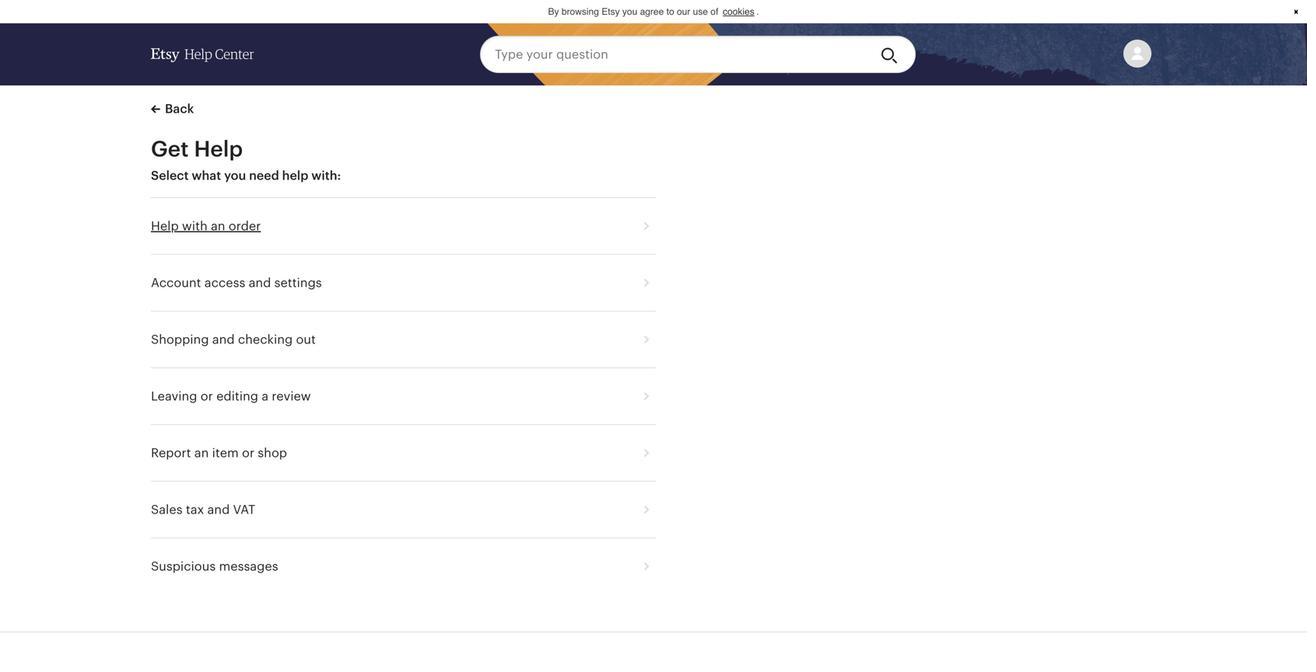 Task type: describe. For each thing, give the bounding box(es) containing it.
what
[[192, 169, 221, 183]]

help for with
[[151, 219, 179, 233]]

1 horizontal spatial an
[[211, 219, 225, 233]]

item
[[212, 447, 239, 461]]

settings
[[274, 276, 322, 290]]

vat
[[233, 503, 255, 517]]

cookie consent dialog
[[0, 0, 1307, 23]]

a
[[262, 390, 268, 404]]

shopping and checking out link
[[151, 312, 656, 368]]

suspicious messages
[[151, 560, 278, 574]]

1 horizontal spatial or
[[242, 447, 254, 461]]

get
[[151, 137, 189, 161]]

with
[[182, 219, 208, 233]]

account
[[151, 276, 201, 290]]

help with an order
[[151, 219, 261, 233]]

by browsing etsy you agree to our use of cookies .
[[548, 6, 759, 17]]

leaving
[[151, 390, 197, 404]]

to
[[666, 6, 674, 17]]

checking
[[238, 333, 293, 347]]

etsy
[[602, 6, 620, 17]]

sales tax and vat
[[151, 503, 255, 517]]

access
[[204, 276, 245, 290]]

tax
[[186, 503, 204, 517]]

of
[[711, 6, 718, 17]]

sales tax and vat link
[[151, 482, 656, 538]]

shop
[[258, 447, 287, 461]]

help for center
[[184, 47, 212, 62]]

help center link
[[151, 33, 254, 76]]

agree
[[640, 6, 664, 17]]

report an item or shop link
[[151, 426, 656, 482]]

help with an order link
[[151, 198, 656, 254]]

sales
[[151, 503, 183, 517]]

you inside cookie consent dialog
[[622, 6, 637, 17]]

need
[[249, 169, 279, 183]]

shopping and checking out
[[151, 333, 316, 347]]

select
[[151, 169, 189, 183]]

suspicious
[[151, 560, 216, 574]]

our
[[677, 6, 690, 17]]

use
[[693, 6, 708, 17]]

leaving or editing a review
[[151, 390, 311, 404]]



Task type: locate. For each thing, give the bounding box(es) containing it.
help up what
[[194, 137, 243, 161]]

help right etsy image
[[184, 47, 212, 62]]

account access and settings
[[151, 276, 322, 290]]

out
[[296, 333, 316, 347]]

or
[[201, 390, 213, 404], [242, 447, 254, 461]]

1 vertical spatial and
[[212, 333, 235, 347]]

select what you need help with:
[[151, 169, 341, 183]]

0 horizontal spatial you
[[224, 169, 246, 183]]

and left checking
[[212, 333, 235, 347]]

leaving or editing a review link
[[151, 369, 656, 425]]

help left with
[[151, 219, 179, 233]]

and for settings
[[249, 276, 271, 290]]

order
[[229, 219, 261, 233]]

messages
[[219, 560, 278, 574]]

help
[[184, 47, 212, 62], [194, 137, 243, 161], [151, 219, 179, 233]]

2 vertical spatial and
[[207, 503, 230, 517]]

you right etsy
[[622, 6, 637, 17]]

center
[[215, 47, 254, 62]]

0 horizontal spatial an
[[194, 447, 209, 461]]

account access and settings link
[[151, 255, 656, 311]]

None search field
[[480, 36, 916, 73]]

0 horizontal spatial or
[[201, 390, 213, 404]]

an right with
[[211, 219, 225, 233]]

review
[[272, 390, 311, 404]]

back
[[165, 102, 194, 116]]

Type your question search field
[[480, 36, 868, 73]]

and right access
[[249, 276, 271, 290]]

cookies link
[[721, 4, 756, 19]]

with:
[[311, 169, 341, 183]]

editing
[[216, 390, 258, 404]]

an
[[211, 219, 225, 233], [194, 447, 209, 461]]

or left editing at left bottom
[[201, 390, 213, 404]]

1 vertical spatial an
[[194, 447, 209, 461]]

1 vertical spatial or
[[242, 447, 254, 461]]

0 vertical spatial you
[[622, 6, 637, 17]]

and right tax
[[207, 503, 230, 517]]

you right what
[[224, 169, 246, 183]]

2 vertical spatial help
[[151, 219, 179, 233]]

0 vertical spatial an
[[211, 219, 225, 233]]

browsing
[[562, 6, 599, 17]]

suspicious messages link
[[151, 539, 656, 595]]

0 vertical spatial and
[[249, 276, 271, 290]]

help center
[[184, 47, 254, 62]]

or right item at the bottom of the page
[[242, 447, 254, 461]]

1 vertical spatial help
[[194, 137, 243, 161]]

0 vertical spatial or
[[201, 390, 213, 404]]

0 vertical spatial help
[[184, 47, 212, 62]]

and
[[249, 276, 271, 290], [212, 333, 235, 347], [207, 503, 230, 517]]

an left item at the bottom of the page
[[194, 447, 209, 461]]

help inside "link"
[[184, 47, 212, 62]]

by
[[548, 6, 559, 17]]

help
[[282, 169, 308, 183]]

cookies
[[723, 6, 754, 17]]

shopping
[[151, 333, 209, 347]]

or inside "link"
[[201, 390, 213, 404]]

you
[[622, 6, 637, 17], [224, 169, 246, 183]]

1 horizontal spatial you
[[622, 6, 637, 17]]

get help
[[151, 137, 243, 161]]

and for vat
[[207, 503, 230, 517]]

etsy image
[[151, 48, 180, 62]]

1 vertical spatial you
[[224, 169, 246, 183]]

report an item or shop
[[151, 447, 287, 461]]

report
[[151, 447, 191, 461]]

.
[[756, 6, 759, 17]]

back link
[[151, 100, 194, 118]]



Task type: vqa. For each thing, say whether or not it's contained in the screenshot.
suspicious messages link
yes



